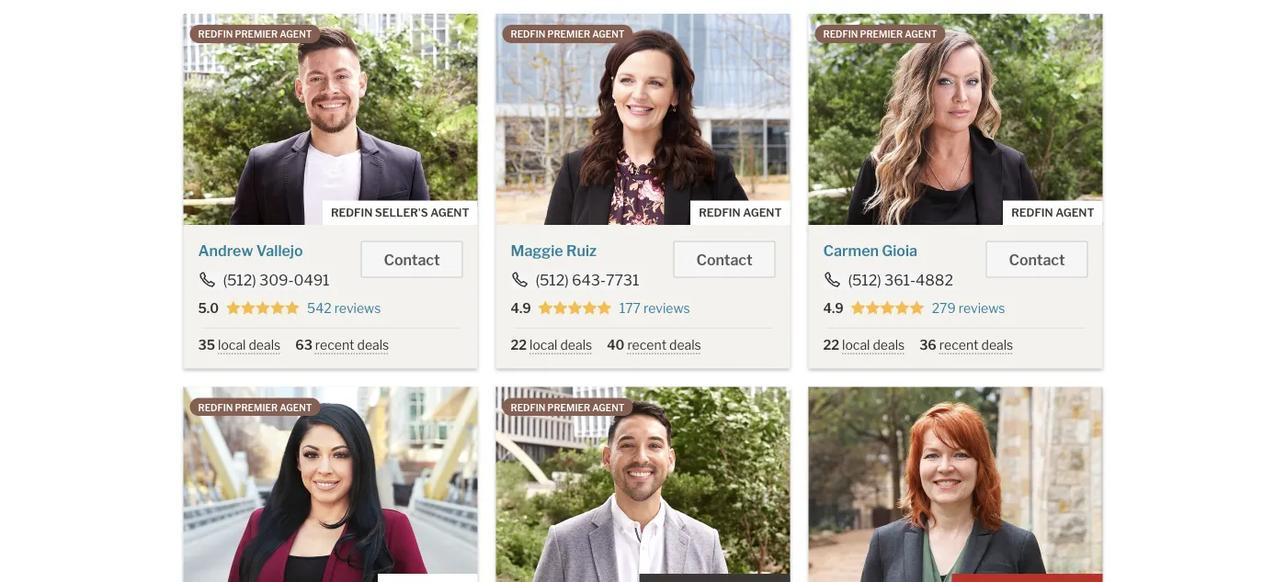 Task type: describe. For each thing, give the bounding box(es) containing it.
maggie
[[511, 242, 563, 260]]

contact for 7731
[[697, 251, 753, 269]]

(512) 643-7731
[[536, 272, 639, 290]]

63 recent deals
[[295, 337, 389, 353]]

recent for (512) 361-4882
[[940, 337, 979, 353]]

redfin premier agent for vallejo
[[198, 29, 312, 40]]

carmen gioia
[[823, 242, 918, 260]]

35
[[198, 337, 215, 353]]

177 reviews
[[620, 301, 690, 317]]

andrew
[[198, 242, 253, 260]]

(512) 309-0491
[[223, 272, 330, 290]]

(512) 309-0491 button
[[198, 272, 331, 290]]

542
[[307, 301, 332, 317]]

premier for gioia
[[860, 29, 903, 40]]

contact button for (512) 309-0491
[[361, 241, 463, 278]]

0491
[[294, 272, 330, 290]]

22 local deals for (512) 643-7731
[[511, 337, 592, 353]]

redfin premier agent for ruiz
[[511, 29, 625, 40]]

rating 5.0 out of 5 element
[[226, 301, 300, 317]]

309-
[[259, 272, 294, 290]]

andrew vallejo link
[[198, 242, 303, 260]]

6 deals from the left
[[982, 337, 1014, 353]]

maggie ruiz
[[511, 242, 597, 260]]

ruiz
[[566, 242, 597, 260]]

361-
[[885, 272, 916, 290]]

vallejo
[[256, 242, 303, 260]]

63
[[295, 337, 312, 353]]

carmen gioia link
[[823, 242, 918, 260]]

contact button for (512) 643-7731
[[674, 241, 776, 278]]

35 local deals
[[198, 337, 281, 353]]

photo of andrew vallejo image
[[183, 14, 478, 225]]

maggie ruiz link
[[511, 242, 597, 260]]

gioia
[[882, 242, 918, 260]]

local for (512) 361-4882
[[842, 337, 870, 353]]

7731
[[606, 272, 639, 290]]

4 deals from the left
[[669, 337, 701, 353]]

(512) for (512) 643-7731
[[536, 272, 569, 290]]

reviews for (512) 309-0491
[[334, 301, 381, 317]]

redfin seller's agent
[[331, 206, 469, 220]]

4.9 for (512) 361-4882
[[823, 301, 844, 317]]

1 deals from the left
[[249, 337, 281, 353]]

reviews for (512) 361-4882
[[959, 301, 1005, 317]]

redfin agent for (512) 643-7731
[[699, 206, 782, 220]]

contact for 4882
[[1009, 251, 1065, 269]]

40
[[607, 337, 625, 353]]

22 local deals for (512) 361-4882
[[823, 337, 905, 353]]



Task type: vqa. For each thing, say whether or not it's contained in the screenshot.


Task type: locate. For each thing, give the bounding box(es) containing it.
2 redfin agent from the left
[[1012, 206, 1095, 220]]

redfin agent
[[699, 206, 782, 220], [1012, 206, 1095, 220]]

contact button up 279 reviews
[[986, 241, 1088, 278]]

0 horizontal spatial recent
[[315, 337, 354, 353]]

0 horizontal spatial contact
[[384, 251, 440, 269]]

643-
[[572, 272, 606, 290]]

(512) 361-4882 button
[[823, 272, 954, 290]]

premier
[[235, 29, 278, 40], [548, 29, 590, 40], [860, 29, 903, 40], [235, 403, 278, 414], [548, 403, 590, 414]]

reviews for (512) 643-7731
[[644, 301, 690, 317]]

3 contact button from the left
[[986, 241, 1088, 278]]

22 local deals left "40"
[[511, 337, 592, 353]]

0 horizontal spatial 22
[[511, 337, 527, 353]]

deals down the 542 reviews
[[357, 337, 389, 353]]

2 (512) from the left
[[536, 272, 569, 290]]

recent for (512) 309-0491
[[315, 337, 354, 353]]

contact button down "seller's" at top
[[361, 241, 463, 278]]

0 horizontal spatial (512)
[[223, 272, 256, 290]]

1 horizontal spatial (512)
[[536, 272, 569, 290]]

recent right 63
[[315, 337, 354, 353]]

22 down (512) 361-4882 button
[[823, 337, 840, 353]]

1 contact from the left
[[384, 251, 440, 269]]

deals down 177 reviews
[[669, 337, 701, 353]]

22 local deals
[[511, 337, 592, 353], [823, 337, 905, 353]]

rating 4.9 out of 5 element for 643-
[[539, 301, 612, 317]]

40 recent deals
[[607, 337, 701, 353]]

0 horizontal spatial 22 local deals
[[511, 337, 592, 353]]

4.9 down carmen
[[823, 301, 844, 317]]

1 contact button from the left
[[361, 241, 463, 278]]

2 horizontal spatial recent
[[940, 337, 979, 353]]

4.9
[[511, 301, 531, 317], [823, 301, 844, 317]]

0 horizontal spatial local
[[218, 337, 246, 353]]

carmen
[[823, 242, 879, 260]]

2 reviews from the left
[[644, 301, 690, 317]]

1 horizontal spatial redfin agent
[[1012, 206, 1095, 220]]

2 local from the left
[[530, 337, 558, 353]]

22 local deals left 36
[[823, 337, 905, 353]]

contact button
[[361, 241, 463, 278], [674, 241, 776, 278], [986, 241, 1088, 278]]

deals left 36
[[873, 337, 905, 353]]

deals down 'rating 5.0 out of 5' element
[[249, 337, 281, 353]]

redfin premier agent for gioia
[[823, 29, 937, 40]]

3 local from the left
[[842, 337, 870, 353]]

4882
[[916, 272, 953, 290]]

(512) for (512) 361-4882
[[848, 272, 882, 290]]

2 4.9 from the left
[[823, 301, 844, 317]]

(512) down andrew vallejo link
[[223, 272, 256, 290]]

local right 35
[[218, 337, 246, 353]]

contact for 0491
[[384, 251, 440, 269]]

5.0
[[198, 301, 219, 317]]

36 recent deals
[[920, 337, 1014, 353]]

3 (512) from the left
[[848, 272, 882, 290]]

3 contact from the left
[[1009, 251, 1065, 269]]

1 horizontal spatial contact
[[697, 251, 753, 269]]

2 horizontal spatial contact
[[1009, 251, 1065, 269]]

22 for (512) 361-4882
[[823, 337, 840, 353]]

(512) down carmen gioia
[[848, 272, 882, 290]]

1 horizontal spatial reviews
[[644, 301, 690, 317]]

photo of carmen gioia image
[[809, 14, 1103, 225]]

2 horizontal spatial reviews
[[959, 301, 1005, 317]]

redfin premier agent
[[198, 29, 312, 40], [511, 29, 625, 40], [823, 29, 937, 40], [198, 403, 312, 414], [511, 403, 625, 414]]

3 reviews from the left
[[959, 301, 1005, 317]]

local down (512) 643-7731 button
[[530, 337, 558, 353]]

reviews
[[334, 301, 381, 317], [644, 301, 690, 317], [959, 301, 1005, 317]]

1 reviews from the left
[[334, 301, 381, 317]]

2 22 local deals from the left
[[823, 337, 905, 353]]

premier for ruiz
[[548, 29, 590, 40]]

2 contact button from the left
[[674, 241, 776, 278]]

deals down 279 reviews
[[982, 337, 1014, 353]]

1 local from the left
[[218, 337, 246, 353]]

rating 4.9 out of 5 element down (512) 361-4882 button
[[851, 301, 925, 317]]

2 22 from the left
[[823, 337, 840, 353]]

seller's
[[375, 206, 428, 220]]

(512) down maggie ruiz "link"
[[536, 272, 569, 290]]

1 redfin agent from the left
[[699, 206, 782, 220]]

2 horizontal spatial local
[[842, 337, 870, 353]]

4.9 for (512) 643-7731
[[511, 301, 531, 317]]

contact button up 177 reviews
[[674, 241, 776, 278]]

36
[[920, 337, 937, 353]]

(512) 643-7731 button
[[511, 272, 640, 290]]

542 reviews
[[307, 301, 381, 317]]

1 rating 4.9 out of 5 element from the left
[[539, 301, 612, 317]]

0 horizontal spatial redfin agent
[[699, 206, 782, 220]]

1 horizontal spatial 4.9
[[823, 301, 844, 317]]

rating 4.9 out of 5 element
[[539, 301, 612, 317], [851, 301, 925, 317]]

local
[[218, 337, 246, 353], [530, 337, 558, 353], [842, 337, 870, 353]]

2 recent from the left
[[628, 337, 667, 353]]

recent for (512) 643-7731
[[628, 337, 667, 353]]

deals
[[249, 337, 281, 353], [357, 337, 389, 353], [560, 337, 592, 353], [669, 337, 701, 353], [873, 337, 905, 353], [982, 337, 1014, 353]]

reviews right 542
[[334, 301, 381, 317]]

local for (512) 309-0491
[[218, 337, 246, 353]]

1 horizontal spatial 22
[[823, 337, 840, 353]]

rating 4.9 out of 5 element down (512) 643-7731 button
[[539, 301, 612, 317]]

1 horizontal spatial local
[[530, 337, 558, 353]]

local for (512) 643-7731
[[530, 337, 558, 353]]

photo of crystal lopez image
[[183, 387, 478, 583]]

deals left "40"
[[560, 337, 592, 353]]

22 down (512) 643-7731 button
[[511, 337, 527, 353]]

1 4.9 from the left
[[511, 301, 531, 317]]

22 for (512) 643-7731
[[511, 337, 527, 353]]

1 22 from the left
[[511, 337, 527, 353]]

rating 4.9 out of 5 element for 361-
[[851, 301, 925, 317]]

2 horizontal spatial contact button
[[986, 241, 1088, 278]]

3 deals from the left
[[560, 337, 592, 353]]

recent right "40"
[[628, 337, 667, 353]]

photo of vickie self image
[[809, 387, 1103, 583]]

redfin
[[198, 29, 233, 40], [511, 29, 546, 40], [823, 29, 858, 40], [331, 206, 373, 220], [699, 206, 741, 220], [1012, 206, 1053, 220], [198, 403, 233, 414], [511, 403, 546, 414]]

0 horizontal spatial 4.9
[[511, 301, 531, 317]]

4.9 down maggie
[[511, 301, 531, 317]]

(512) for (512) 309-0491
[[223, 272, 256, 290]]

0 horizontal spatial rating 4.9 out of 5 element
[[539, 301, 612, 317]]

photo of nate ortiz image
[[496, 387, 790, 583]]

1 horizontal spatial rating 4.9 out of 5 element
[[851, 301, 925, 317]]

(512)
[[223, 272, 256, 290], [536, 272, 569, 290], [848, 272, 882, 290]]

1 recent from the left
[[315, 337, 354, 353]]

reviews right the 177
[[644, 301, 690, 317]]

5 deals from the left
[[873, 337, 905, 353]]

recent
[[315, 337, 354, 353], [628, 337, 667, 353], [940, 337, 979, 353]]

photo of maggie ruiz image
[[496, 14, 790, 225]]

recent right 36
[[940, 337, 979, 353]]

(512) 361-4882
[[848, 272, 953, 290]]

1 (512) from the left
[[223, 272, 256, 290]]

279 reviews
[[932, 301, 1005, 317]]

redfin agent for (512) 361-4882
[[1012, 206, 1095, 220]]

279
[[932, 301, 956, 317]]

agent
[[280, 29, 312, 40], [592, 29, 625, 40], [905, 29, 937, 40], [430, 206, 469, 220], [743, 206, 782, 220], [1056, 206, 1095, 220], [280, 403, 312, 414], [592, 403, 625, 414]]

2 deals from the left
[[357, 337, 389, 353]]

premier for vallejo
[[235, 29, 278, 40]]

1 22 local deals from the left
[[511, 337, 592, 353]]

0 horizontal spatial reviews
[[334, 301, 381, 317]]

22
[[511, 337, 527, 353], [823, 337, 840, 353]]

177
[[620, 301, 641, 317]]

2 contact from the left
[[697, 251, 753, 269]]

0 horizontal spatial contact button
[[361, 241, 463, 278]]

2 horizontal spatial (512)
[[848, 272, 882, 290]]

2 rating 4.9 out of 5 element from the left
[[851, 301, 925, 317]]

1 horizontal spatial contact button
[[674, 241, 776, 278]]

andrew vallejo
[[198, 242, 303, 260]]

1 horizontal spatial recent
[[628, 337, 667, 353]]

1 horizontal spatial 22 local deals
[[823, 337, 905, 353]]

reviews right 279
[[959, 301, 1005, 317]]

3 recent from the left
[[940, 337, 979, 353]]

contact
[[384, 251, 440, 269], [697, 251, 753, 269], [1009, 251, 1065, 269]]

contact button for (512) 361-4882
[[986, 241, 1088, 278]]

local left 36
[[842, 337, 870, 353]]



